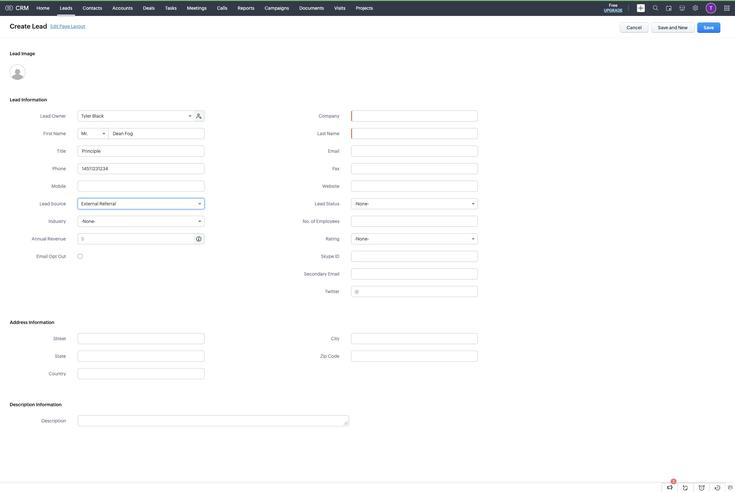 Task type: locate. For each thing, give the bounding box(es) containing it.
0 vertical spatial email
[[328, 149, 339, 154]]

-none- field for rating
[[351, 233, 478, 244]]

-none- for lead status
[[355, 201, 369, 206]]

- for industry
[[81, 219, 83, 224]]

lead image
[[10, 51, 35, 56]]

-None- field
[[351, 198, 478, 209], [78, 216, 204, 227], [351, 233, 478, 244]]

deals
[[143, 5, 155, 11]]

save down profile element
[[704, 25, 714, 30]]

owner
[[52, 113, 66, 119]]

save
[[658, 25, 668, 30], [704, 25, 714, 30]]

create menu image
[[637, 4, 645, 12]]

create lead edit page layout
[[10, 22, 85, 30]]

save left and at the right top of page
[[658, 25, 668, 30]]

information down country
[[36, 402, 62, 407]]

2 vertical spatial email
[[328, 271, 339, 277]]

External Referral field
[[78, 198, 204, 209]]

email left opt
[[36, 254, 48, 259]]

email up 'fax'
[[328, 149, 339, 154]]

- right status
[[355, 201, 356, 206]]

2 vertical spatial information
[[36, 402, 62, 407]]

tyler black
[[81, 113, 104, 119]]

calls
[[217, 5, 227, 11]]

state
[[55, 354, 66, 359]]

1 vertical spatial information
[[29, 320, 54, 325]]

free
[[609, 3, 618, 8]]

contacts
[[83, 5, 102, 11]]

information right address
[[29, 320, 54, 325]]

description
[[10, 402, 35, 407], [41, 418, 66, 424]]

tasks
[[165, 5, 177, 11]]

annual
[[32, 236, 47, 242]]

1 vertical spatial none-
[[83, 219, 95, 224]]

-none-
[[355, 201, 369, 206], [81, 219, 95, 224], [355, 236, 369, 242]]

2 vertical spatial none-
[[356, 236, 369, 242]]

name
[[53, 131, 66, 136], [327, 131, 339, 136]]

2 vertical spatial -none- field
[[351, 233, 478, 244]]

1 horizontal spatial save
[[704, 25, 714, 30]]

1 vertical spatial description
[[41, 418, 66, 424]]

rating
[[326, 236, 339, 242]]

meetings link
[[182, 0, 212, 16]]

lead left edit
[[32, 22, 47, 30]]

lead for lead source
[[40, 201, 50, 206]]

external referral
[[81, 201, 116, 206]]

accounts
[[112, 5, 133, 11]]

secondary
[[304, 271, 327, 277]]

tyler
[[81, 113, 91, 119]]

source
[[51, 201, 66, 206]]

revenue
[[47, 236, 66, 242]]

tasks link
[[160, 0, 182, 16]]

search element
[[649, 0, 662, 16]]

-none- field for industry
[[78, 216, 204, 227]]

information for lead information
[[21, 97, 47, 102]]

save and new button
[[651, 22, 695, 33]]

email up twitter
[[328, 271, 339, 277]]

none- down external
[[83, 219, 95, 224]]

None field
[[351, 111, 478, 121], [78, 369, 204, 379], [351, 111, 478, 121], [78, 369, 204, 379]]

1 vertical spatial -none-
[[81, 219, 95, 224]]

0 horizontal spatial save
[[658, 25, 668, 30]]

lead status
[[315, 201, 339, 206]]

-none- right status
[[355, 201, 369, 206]]

none- for industry
[[83, 219, 95, 224]]

accounts link
[[107, 0, 138, 16]]

0 vertical spatial -
[[355, 201, 356, 206]]

first
[[43, 131, 52, 136]]

information up lead owner
[[21, 97, 47, 102]]

address
[[10, 320, 28, 325]]

last
[[317, 131, 326, 136]]

calendar image
[[666, 5, 672, 11]]

save for save
[[704, 25, 714, 30]]

None text field
[[351, 111, 478, 121], [351, 128, 478, 139], [109, 128, 204, 139], [78, 163, 204, 174], [351, 181, 478, 192], [351, 216, 478, 227], [351, 269, 478, 280], [78, 333, 204, 344], [78, 416, 349, 426], [351, 111, 478, 121], [351, 128, 478, 139], [109, 128, 204, 139], [78, 163, 204, 174], [351, 181, 478, 192], [351, 216, 478, 227], [351, 269, 478, 280], [78, 333, 204, 344], [78, 416, 349, 426]]

none- right rating
[[356, 236, 369, 242]]

lead
[[32, 22, 47, 30], [10, 51, 20, 56], [10, 97, 20, 102], [40, 113, 51, 119], [40, 201, 50, 206], [315, 201, 325, 206]]

page
[[59, 24, 70, 29]]

email for email opt out
[[36, 254, 48, 259]]

-none- right rating
[[355, 236, 369, 242]]

-
[[355, 201, 356, 206], [81, 219, 83, 224], [355, 236, 356, 242]]

leads
[[60, 5, 72, 11]]

last name
[[317, 131, 339, 136]]

description information
[[10, 402, 62, 407]]

reports link
[[233, 0, 260, 16]]

1 vertical spatial -none- field
[[78, 216, 204, 227]]

no. of employees
[[303, 219, 339, 224]]

name for last name
[[327, 131, 339, 136]]

0 vertical spatial none-
[[356, 201, 369, 206]]

1 horizontal spatial description
[[41, 418, 66, 424]]

lead left "owner"
[[40, 113, 51, 119]]

name right last
[[327, 131, 339, 136]]

documents
[[299, 5, 324, 11]]

create
[[10, 22, 31, 30]]

2 name from the left
[[327, 131, 339, 136]]

-none- for industry
[[81, 219, 95, 224]]

projects link
[[351, 0, 378, 16]]

new
[[678, 25, 688, 30]]

lead information
[[10, 97, 47, 102]]

2 vertical spatial -none-
[[355, 236, 369, 242]]

save inside "button"
[[704, 25, 714, 30]]

and
[[669, 25, 677, 30]]

none- right status
[[356, 201, 369, 206]]

None text field
[[78, 146, 204, 157], [351, 146, 478, 157], [351, 163, 478, 174], [78, 181, 204, 192], [85, 234, 204, 244], [351, 251, 478, 262], [360, 286, 478, 297], [351, 333, 478, 344], [78, 351, 204, 362], [351, 351, 478, 362], [78, 369, 204, 379], [78, 146, 204, 157], [351, 146, 478, 157], [351, 163, 478, 174], [78, 181, 204, 192], [85, 234, 204, 244], [351, 251, 478, 262], [360, 286, 478, 297], [351, 333, 478, 344], [78, 351, 204, 362], [351, 351, 478, 362], [78, 369, 204, 379]]

create menu element
[[633, 0, 649, 16]]

2 vertical spatial -
[[355, 236, 356, 242]]

0 vertical spatial information
[[21, 97, 47, 102]]

profile element
[[702, 0, 720, 16]]

1 name from the left
[[53, 131, 66, 136]]

none- for rating
[[356, 236, 369, 242]]

0 vertical spatial -none- field
[[351, 198, 478, 209]]

lead left image
[[10, 51, 20, 56]]

lead left source
[[40, 201, 50, 206]]

-none- for rating
[[355, 236, 369, 242]]

save inside button
[[658, 25, 668, 30]]

1 vertical spatial email
[[36, 254, 48, 259]]

email
[[328, 149, 339, 154], [36, 254, 48, 259], [328, 271, 339, 277]]

0 horizontal spatial name
[[53, 131, 66, 136]]

campaigns
[[265, 5, 289, 11]]

name right first
[[53, 131, 66, 136]]

1 horizontal spatial name
[[327, 131, 339, 136]]

visits
[[334, 5, 345, 11]]

2 save from the left
[[704, 25, 714, 30]]

crm
[[16, 5, 29, 11]]

none-
[[356, 201, 369, 206], [83, 219, 95, 224], [356, 236, 369, 242]]

0 horizontal spatial description
[[10, 402, 35, 407]]

profile image
[[706, 3, 716, 13]]

1 vertical spatial -
[[81, 219, 83, 224]]

edit page layout link
[[50, 24, 85, 29]]

0 vertical spatial -none-
[[355, 201, 369, 206]]

lead down image
[[10, 97, 20, 102]]

-none- down external
[[81, 219, 95, 224]]

save for save and new
[[658, 25, 668, 30]]

- right rating
[[355, 236, 356, 242]]

lead left status
[[315, 201, 325, 206]]

1 save from the left
[[658, 25, 668, 30]]

home
[[37, 5, 49, 11]]

0 vertical spatial description
[[10, 402, 35, 407]]

- up '$'
[[81, 219, 83, 224]]

Tyler Black field
[[78, 111, 194, 121]]

skype id
[[321, 254, 339, 259]]



Task type: describe. For each thing, give the bounding box(es) containing it.
lead for lead information
[[10, 97, 20, 102]]

mobile
[[51, 184, 66, 189]]

layout
[[71, 24, 85, 29]]

website
[[322, 184, 339, 189]]

meetings
[[187, 5, 207, 11]]

opt
[[49, 254, 57, 259]]

title
[[57, 149, 66, 154]]

code
[[328, 354, 339, 359]]

twitter
[[325, 289, 339, 294]]

image image
[[10, 64, 25, 80]]

edit
[[50, 24, 58, 29]]

free upgrade
[[604, 3, 623, 13]]

Mr. field
[[78, 128, 109, 139]]

description for description information
[[10, 402, 35, 407]]

home link
[[31, 0, 55, 16]]

cancel
[[627, 25, 642, 30]]

description for description
[[41, 418, 66, 424]]

lead source
[[40, 201, 66, 206]]

save and new
[[658, 25, 688, 30]]

no.
[[303, 219, 310, 224]]

upgrade
[[604, 8, 623, 13]]

save button
[[697, 22, 720, 33]]

-none- field for lead status
[[351, 198, 478, 209]]

lead for lead image
[[10, 51, 20, 56]]

first name
[[43, 131, 66, 136]]

out
[[58, 254, 66, 259]]

lead owner
[[40, 113, 66, 119]]

calls link
[[212, 0, 233, 16]]

employees
[[316, 219, 339, 224]]

contacts link
[[78, 0, 107, 16]]

name for first name
[[53, 131, 66, 136]]

lead for lead status
[[315, 201, 325, 206]]

phone
[[52, 166, 66, 171]]

lead for lead owner
[[40, 113, 51, 119]]

crm link
[[5, 5, 29, 11]]

address information
[[10, 320, 54, 325]]

id
[[335, 254, 339, 259]]

external
[[81, 201, 98, 206]]

information for address information
[[29, 320, 54, 325]]

of
[[311, 219, 315, 224]]

visits link
[[329, 0, 351, 16]]

documents link
[[294, 0, 329, 16]]

company
[[319, 113, 339, 119]]

cancel button
[[620, 22, 649, 33]]

deals link
[[138, 0, 160, 16]]

campaigns link
[[260, 0, 294, 16]]

2
[[673, 480, 675, 483]]

referral
[[99, 201, 116, 206]]

- for lead status
[[355, 201, 356, 206]]

$
[[81, 236, 84, 242]]

@
[[355, 289, 359, 294]]

skype
[[321, 254, 334, 259]]

mr.
[[81, 131, 88, 136]]

secondary email
[[304, 271, 339, 277]]

search image
[[653, 5, 658, 11]]

information for description information
[[36, 402, 62, 407]]

country
[[49, 371, 66, 376]]

zip
[[320, 354, 327, 359]]

fax
[[332, 166, 339, 171]]

city
[[331, 336, 339, 341]]

zip code
[[320, 354, 339, 359]]

industry
[[48, 219, 66, 224]]

leads link
[[55, 0, 78, 16]]

projects
[[356, 5, 373, 11]]

- for rating
[[355, 236, 356, 242]]

none- for lead status
[[356, 201, 369, 206]]

reports
[[238, 5, 254, 11]]

image
[[21, 51, 35, 56]]

email opt out
[[36, 254, 66, 259]]

email for email
[[328, 149, 339, 154]]

street
[[53, 336, 66, 341]]

annual revenue
[[32, 236, 66, 242]]

status
[[326, 201, 339, 206]]

black
[[92, 113, 104, 119]]



Task type: vqa. For each thing, say whether or not it's contained in the screenshot.
topmost Zia
no



